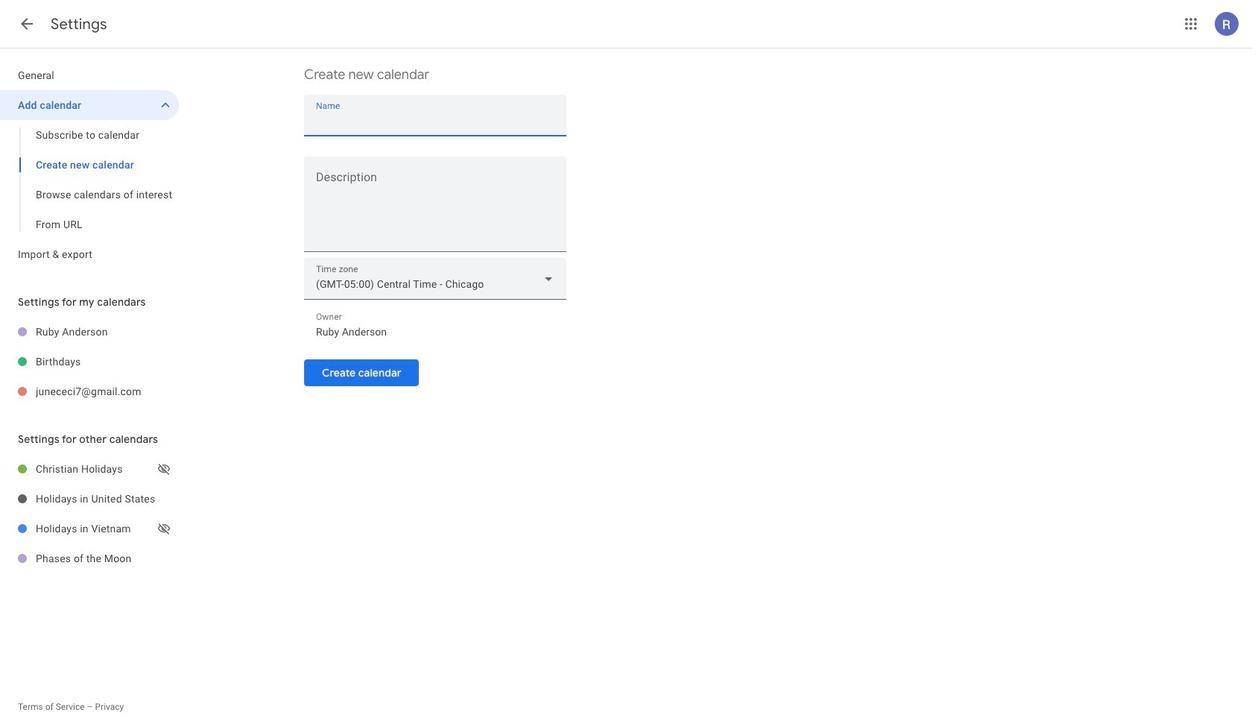 Task type: vqa. For each thing, say whether or not it's contained in the screenshot.
Phases of the Moon tree item
yes



Task type: locate. For each thing, give the bounding box(es) containing it.
2 vertical spatial tree
[[0, 454, 179, 574]]

1 tree from the top
[[0, 60, 179, 269]]

2 tree from the top
[[0, 317, 179, 406]]

tree
[[0, 60, 179, 269], [0, 317, 179, 406], [0, 454, 179, 574]]

group
[[0, 120, 179, 239]]

phases of the moon tree item
[[0, 544, 179, 574]]

heading
[[51, 15, 107, 34]]

holidays in united states tree item
[[0, 484, 179, 514]]

1 vertical spatial tree
[[0, 317, 179, 406]]

None text field
[[316, 110, 555, 131], [304, 174, 567, 245], [316, 321, 555, 342], [316, 110, 555, 131], [304, 174, 567, 245], [316, 321, 555, 342]]

0 vertical spatial tree
[[0, 60, 179, 269]]

3 tree from the top
[[0, 454, 179, 574]]

add calendar tree item
[[0, 90, 179, 120]]



Task type: describe. For each thing, give the bounding box(es) containing it.
ruby anderson tree item
[[0, 317, 179, 347]]

junececi7@gmail.com tree item
[[0, 377, 179, 406]]

christian holidays tree item
[[0, 454, 179, 484]]

go back image
[[18, 15, 36, 33]]

holidays in vietnam tree item
[[0, 514, 179, 544]]

birthdays tree item
[[0, 347, 179, 377]]



